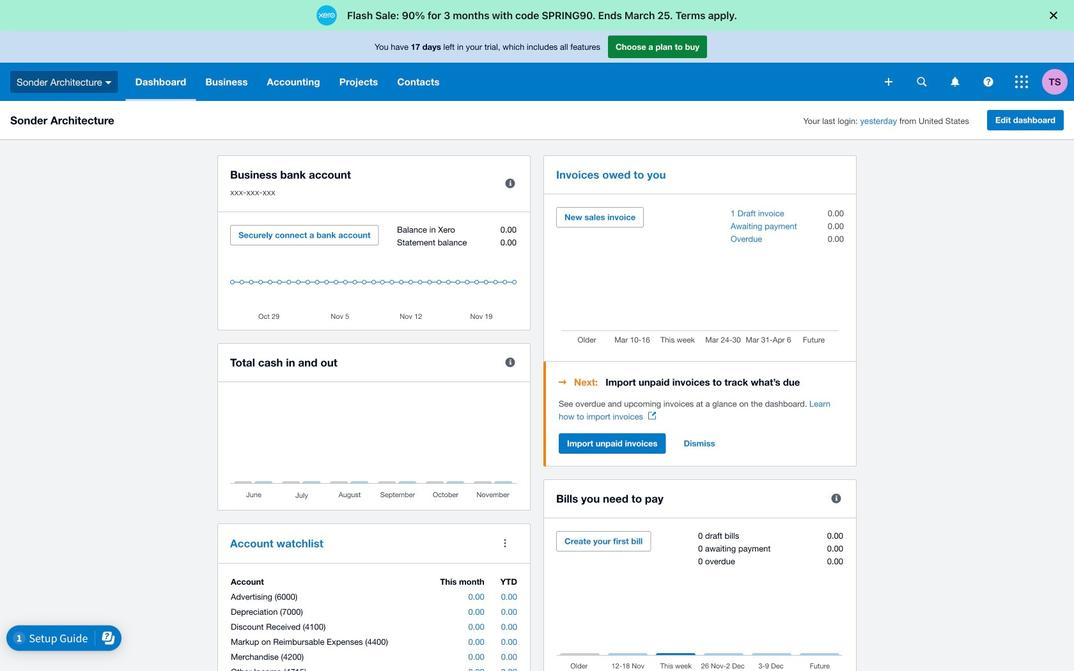 Task type: locate. For each thing, give the bounding box(es) containing it.
empty state widget for the total cash in and out feature, displaying a column graph summarising bank transaction data as total money in versus total money out across all connected bank accounts, enabling a visual comparison of the two amounts. image
[[230, 395, 518, 501]]

svg image
[[1015, 75, 1028, 88], [105, 81, 112, 84]]

panel body document
[[559, 398, 844, 423], [559, 398, 844, 423]]

svg image
[[917, 77, 927, 87], [951, 77, 959, 87], [984, 77, 993, 87], [885, 78, 893, 86]]

heading
[[559, 375, 844, 390]]

empty state bank feed widget with a tooltip explaining the feature. includes a 'securely connect a bank account' button and a data-less flat line graph marking four weekly dates, indicating future account balance tracking. image
[[230, 225, 518, 320]]

empty state of the bills widget with a 'create your first bill' button and an unpopulated column graph. image
[[556, 531, 844, 671]]

banner
[[0, 31, 1074, 101]]

dialog
[[0, 0, 1074, 31]]

0 horizontal spatial svg image
[[105, 81, 112, 84]]



Task type: describe. For each thing, give the bounding box(es) containing it.
1 horizontal spatial svg image
[[1015, 75, 1028, 88]]

opens in a new tab image
[[648, 412, 656, 420]]

accounts watchlist options image
[[492, 531, 518, 556]]



Task type: vqa. For each thing, say whether or not it's contained in the screenshot.
svg image
yes



